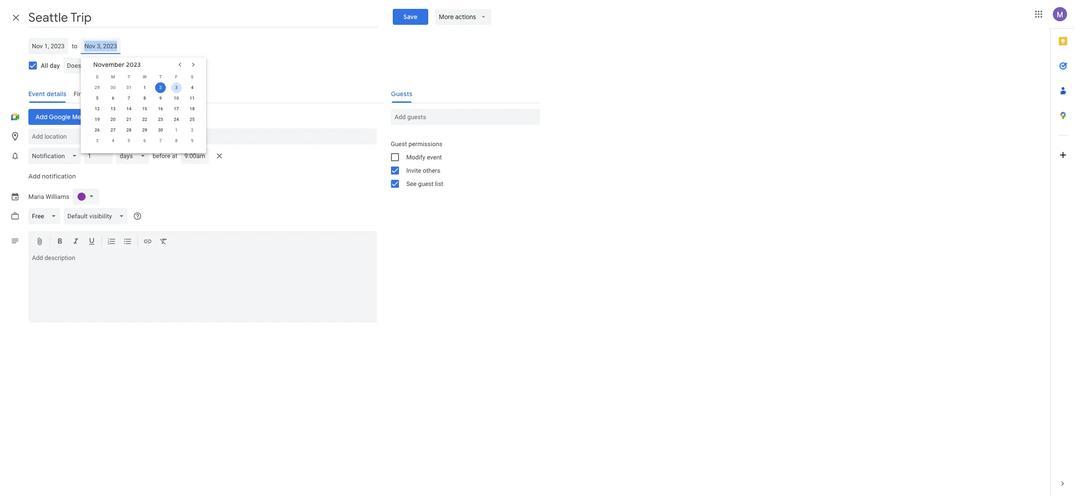 Task type: vqa. For each thing, say whether or not it's contained in the screenshot.
Calendars
no



Task type: describe. For each thing, give the bounding box(es) containing it.
arrow_drop_down
[[480, 13, 487, 21]]

october 31 element
[[124, 82, 134, 93]]

30 for 30 element
[[158, 128, 163, 133]]

all
[[41, 62, 48, 69]]

at
[[172, 153, 177, 160]]

11 element
[[187, 93, 198, 104]]

Start date text field
[[32, 41, 65, 51]]

2023
[[126, 61, 141, 69]]

1 vertical spatial 7
[[159, 138, 162, 143]]

row containing s
[[89, 72, 200, 82]]

m
[[111, 74, 115, 79]]

bold image
[[55, 237, 64, 247]]

26
[[95, 128, 100, 133]]

17 element
[[171, 104, 182, 114]]

add
[[28, 172, 40, 180]]

15 element
[[139, 104, 150, 114]]

0 vertical spatial 6
[[112, 96, 114, 101]]

10 element
[[171, 93, 182, 104]]

november
[[93, 61, 125, 69]]

19
[[95, 117, 100, 122]]

2 s from the left
[[191, 74, 194, 79]]

16
[[158, 106, 163, 111]]

november 2023
[[93, 61, 141, 69]]

december 5 element
[[124, 136, 134, 146]]

list
[[435, 180, 443, 188]]

italic image
[[71, 237, 80, 247]]

to
[[72, 43, 77, 50]]

row containing 3
[[89, 136, 200, 146]]

modify event
[[406, 154, 442, 161]]

bulleted list image
[[123, 237, 132, 247]]

remove formatting image
[[159, 237, 168, 247]]

26 element
[[92, 125, 103, 136]]

0 horizontal spatial 1
[[143, 85, 146, 90]]

Location text field
[[32, 129, 373, 145]]

17
[[174, 106, 179, 111]]

29 for october 29 element
[[95, 85, 100, 90]]

december 3 element
[[92, 136, 103, 146]]

invite others
[[406, 167, 440, 174]]

31
[[126, 85, 131, 90]]

Time of day text field
[[184, 152, 205, 161]]

more actions arrow_drop_down
[[439, 13, 487, 21]]

1 t from the left
[[128, 74, 130, 79]]

3 for 2
[[175, 85, 178, 90]]

october 29 element
[[92, 82, 103, 93]]

Days in advance for notification number field
[[88, 148, 109, 164]]

0 horizontal spatial 5
[[96, 96, 98, 101]]

25 element
[[187, 114, 198, 125]]

williams
[[46, 193, 69, 200]]

2 for 2, today element
[[159, 85, 162, 90]]

december 9 element
[[187, 136, 198, 146]]

20
[[111, 117, 116, 122]]

december 7 element
[[155, 136, 166, 146]]

numbered list image
[[107, 237, 116, 247]]

maria williams
[[28, 193, 69, 200]]

december 6 element
[[139, 136, 150, 146]]

19 element
[[92, 114, 103, 125]]

underline image
[[87, 237, 96, 247]]

row containing 19
[[89, 114, 200, 125]]

27
[[111, 128, 116, 133]]

1 horizontal spatial 5
[[128, 138, 130, 143]]

1 s from the left
[[96, 74, 99, 79]]

End date text field
[[84, 41, 117, 51]]

all day
[[41, 62, 60, 69]]

24
[[174, 117, 179, 122]]

Title text field
[[28, 8, 379, 27]]

group containing guest permissions
[[384, 137, 540, 191]]

maria
[[28, 193, 44, 200]]

event
[[427, 154, 442, 161]]

3 for 26
[[96, 138, 98, 143]]

before
[[153, 153, 170, 160]]

guest permissions
[[391, 141, 442, 148]]

1 vertical spatial 8
[[175, 138, 178, 143]]

23 element
[[155, 114, 166, 125]]

10
[[174, 96, 179, 101]]

23
[[158, 117, 163, 122]]



Task type: locate. For each thing, give the bounding box(es) containing it.
13 element
[[108, 104, 118, 114]]

5
[[96, 96, 98, 101], [128, 138, 130, 143]]

december 8 element
[[171, 136, 182, 146]]

Guests text field
[[394, 109, 536, 125]]

1 horizontal spatial s
[[191, 74, 194, 79]]

29 down 22 "element" in the top of the page
[[142, 128, 147, 133]]

0 horizontal spatial 4
[[112, 138, 114, 143]]

14
[[126, 106, 131, 111]]

14 element
[[124, 104, 134, 114]]

1 horizontal spatial t
[[159, 74, 162, 79]]

28
[[126, 128, 131, 133]]

insert link image
[[143, 237, 152, 247]]

day
[[50, 62, 60, 69]]

2 left 3 cell
[[159, 85, 162, 90]]

8 down december 1 element
[[175, 138, 178, 143]]

18
[[190, 106, 195, 111]]

s
[[96, 74, 99, 79], [191, 74, 194, 79]]

8 up '15'
[[143, 96, 146, 101]]

december 1 element
[[171, 125, 182, 136]]

9
[[159, 96, 162, 101], [191, 138, 193, 143]]

more
[[439, 13, 454, 21]]

0 horizontal spatial 7
[[128, 96, 130, 101]]

w
[[143, 74, 147, 79]]

3 down 26 element
[[96, 138, 98, 143]]

row containing 26
[[89, 125, 200, 136]]

t
[[128, 74, 130, 79], [159, 74, 162, 79]]

0 horizontal spatial 2
[[159, 85, 162, 90]]

row
[[89, 72, 200, 82], [89, 82, 200, 93], [89, 93, 200, 104], [89, 104, 200, 114], [89, 114, 200, 125], [89, 125, 200, 136], [89, 136, 200, 146]]

7 down october 31 element at the top left
[[128, 96, 130, 101]]

t up 2 cell in the left top of the page
[[159, 74, 162, 79]]

3 inside "element"
[[96, 138, 98, 143]]

1 vertical spatial 9
[[191, 138, 193, 143]]

5 down october 29 element
[[96, 96, 98, 101]]

Description text field
[[28, 255, 377, 321]]

4
[[191, 85, 193, 90], [112, 138, 114, 143]]

0 horizontal spatial s
[[96, 74, 99, 79]]

save
[[403, 13, 418, 21]]

row containing 5
[[89, 93, 200, 104]]

0 horizontal spatial 30
[[111, 85, 116, 90]]

1 vertical spatial 1
[[175, 128, 178, 133]]

0 vertical spatial 2
[[159, 85, 162, 90]]

2 cell
[[153, 82, 168, 93]]

0 vertical spatial 3
[[175, 85, 178, 90]]

0 vertical spatial 4
[[191, 85, 193, 90]]

30 down 23 element
[[158, 128, 163, 133]]

others
[[423, 167, 440, 174]]

invite
[[406, 167, 421, 174]]

before at
[[153, 153, 177, 160]]

formatting options toolbar
[[28, 231, 377, 253]]

0 vertical spatial 9
[[159, 96, 162, 101]]

21
[[126, 117, 131, 122]]

7
[[128, 96, 130, 101], [159, 138, 162, 143]]

1 vertical spatial 4
[[112, 138, 114, 143]]

october 30 element
[[108, 82, 118, 93]]

0 vertical spatial 5
[[96, 96, 98, 101]]

1 horizontal spatial 7
[[159, 138, 162, 143]]

1 horizontal spatial 30
[[158, 128, 163, 133]]

3
[[175, 85, 178, 90], [96, 138, 98, 143]]

0 horizontal spatial 9
[[159, 96, 162, 101]]

2 row from the top
[[89, 82, 200, 93]]

guest
[[391, 141, 407, 148]]

november 2023 grid
[[89, 72, 200, 146]]

save button
[[393, 9, 428, 25]]

row containing 29
[[89, 82, 200, 93]]

30 element
[[155, 125, 166, 136]]

6 down october 30 element
[[112, 96, 114, 101]]

28 element
[[124, 125, 134, 136]]

9 down december 2 element
[[191, 138, 193, 143]]

1 horizontal spatial 9
[[191, 138, 193, 143]]

see guest list
[[406, 180, 443, 188]]

modify
[[406, 154, 425, 161]]

13
[[111, 106, 116, 111]]

8
[[143, 96, 146, 101], [175, 138, 178, 143]]

22
[[142, 117, 147, 122]]

1 down 24 element on the left of the page
[[175, 128, 178, 133]]

add notification button
[[25, 166, 80, 187]]

22 element
[[139, 114, 150, 125]]

0 horizontal spatial 3
[[96, 138, 98, 143]]

row group containing 29
[[89, 82, 200, 146]]

1 vertical spatial 30
[[158, 128, 163, 133]]

9 down 2, today element
[[159, 96, 162, 101]]

25
[[190, 117, 195, 122]]

16 element
[[155, 104, 166, 114]]

f
[[175, 74, 178, 79]]

row group
[[89, 82, 200, 146]]

3 row from the top
[[89, 93, 200, 104]]

15
[[142, 106, 147, 111]]

1 vertical spatial 2
[[191, 128, 193, 133]]

21 element
[[124, 114, 134, 125]]

None field
[[63, 58, 131, 74], [28, 148, 84, 164], [116, 148, 153, 164], [28, 208, 64, 224], [64, 208, 131, 224], [63, 58, 131, 74], [28, 148, 84, 164], [116, 148, 153, 164], [28, 208, 64, 224], [64, 208, 131, 224]]

s right f
[[191, 74, 194, 79]]

12 element
[[92, 104, 103, 114]]

1 horizontal spatial 6
[[143, 138, 146, 143]]

11
[[190, 96, 195, 101]]

30 for october 30 element
[[111, 85, 116, 90]]

december 2 element
[[187, 125, 198, 136]]

0 vertical spatial 7
[[128, 96, 130, 101]]

1 horizontal spatial 8
[[175, 138, 178, 143]]

2, today element
[[155, 82, 166, 93]]

december 4 element
[[108, 136, 118, 146]]

guest
[[418, 180, 434, 188]]

30 down m
[[111, 85, 116, 90]]

0 horizontal spatial 6
[[112, 96, 114, 101]]

1 row from the top
[[89, 72, 200, 82]]

1
[[143, 85, 146, 90], [175, 128, 178, 133]]

1 vertical spatial 3
[[96, 138, 98, 143]]

30
[[111, 85, 116, 90], [158, 128, 163, 133]]

0 vertical spatial 29
[[95, 85, 100, 90]]

20 element
[[108, 114, 118, 125]]

0 horizontal spatial 8
[[143, 96, 146, 101]]

3 up "10"
[[175, 85, 178, 90]]

4 up 11
[[191, 85, 193, 90]]

3 inside cell
[[175, 85, 178, 90]]

group
[[384, 137, 540, 191]]

t up 31
[[128, 74, 130, 79]]

1 down w
[[143, 85, 146, 90]]

0 vertical spatial 1
[[143, 85, 146, 90]]

29
[[95, 85, 100, 90], [142, 128, 147, 133]]

29 for 29 'element'
[[142, 128, 147, 133]]

1 vertical spatial 5
[[128, 138, 130, 143]]

6
[[112, 96, 114, 101], [143, 138, 146, 143]]

0 vertical spatial 30
[[111, 85, 116, 90]]

24 element
[[171, 114, 182, 125]]

2 for december 2 element
[[191, 128, 193, 133]]

29 element
[[139, 125, 150, 136]]

actions
[[455, 13, 476, 21]]

6 row from the top
[[89, 125, 200, 136]]

0 vertical spatial 8
[[143, 96, 146, 101]]

1 vertical spatial 6
[[143, 138, 146, 143]]

0 horizontal spatial t
[[128, 74, 130, 79]]

see
[[406, 180, 417, 188]]

1 vertical spatial 29
[[142, 128, 147, 133]]

6 down 29 'element'
[[143, 138, 146, 143]]

2 down the 25 element
[[191, 128, 193, 133]]

row containing 12
[[89, 104, 200, 114]]

1 horizontal spatial 4
[[191, 85, 193, 90]]

add notification
[[28, 172, 76, 180]]

0 horizontal spatial 29
[[95, 85, 100, 90]]

2 t from the left
[[159, 74, 162, 79]]

tab list
[[1051, 29, 1075, 472]]

1 horizontal spatial 29
[[142, 128, 147, 133]]

notification
[[42, 172, 76, 180]]

5 down the 28 element
[[128, 138, 130, 143]]

1 horizontal spatial 2
[[191, 128, 193, 133]]

1 horizontal spatial 3
[[175, 85, 178, 90]]

2
[[159, 85, 162, 90], [191, 128, 193, 133]]

29 inside 'element'
[[142, 128, 147, 133]]

1 horizontal spatial 1
[[175, 128, 178, 133]]

29 left october 30 element
[[95, 85, 100, 90]]

the day before at 9am element
[[28, 146, 227, 166]]

2 inside cell
[[159, 85, 162, 90]]

3 cell
[[168, 82, 184, 93]]

s up october 29 element
[[96, 74, 99, 79]]

permissions
[[409, 141, 442, 148]]

27 element
[[108, 125, 118, 136]]

7 down 30 element
[[159, 138, 162, 143]]

4 row from the top
[[89, 104, 200, 114]]

5 row from the top
[[89, 114, 200, 125]]

7 row from the top
[[89, 136, 200, 146]]

18 element
[[187, 104, 198, 114]]

4 down 27 element
[[112, 138, 114, 143]]

12
[[95, 106, 100, 111]]



